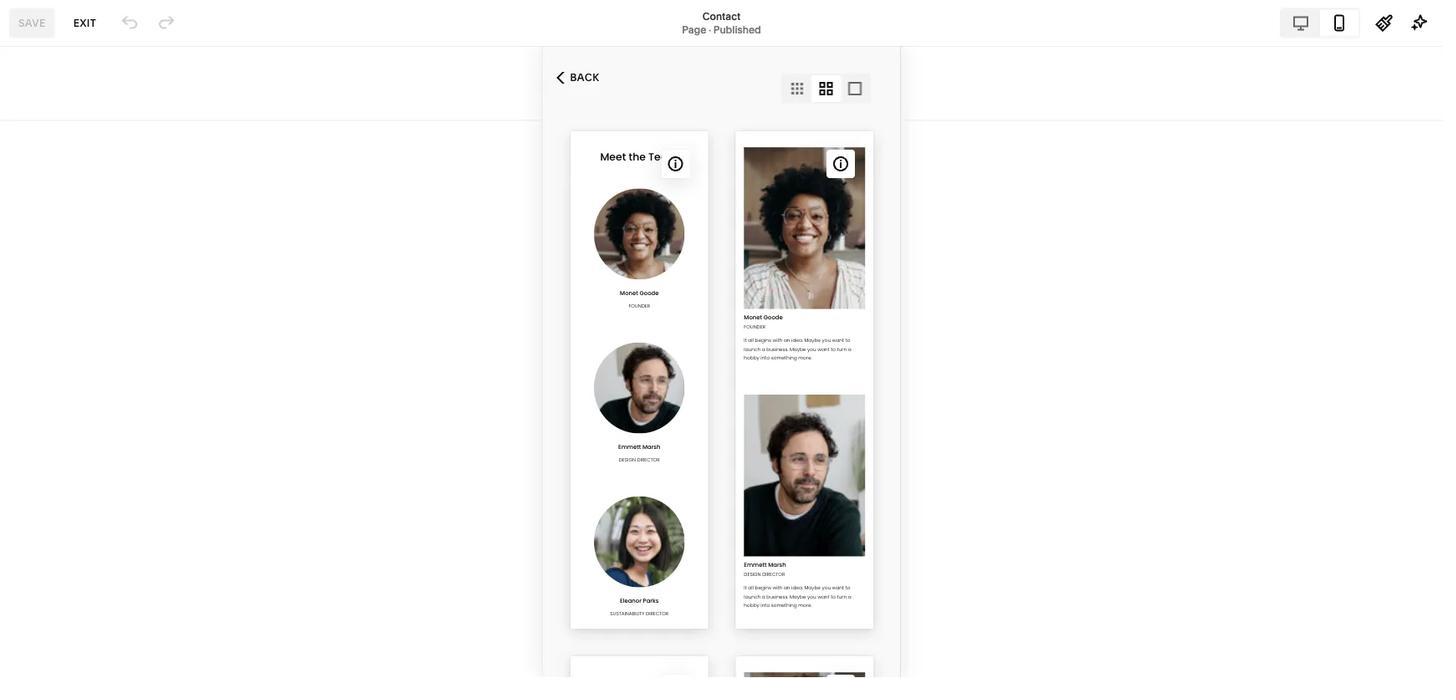 Task type: describe. For each thing, give the bounding box(es) containing it.
save
[[18, 17, 46, 29]]

page
[[682, 23, 707, 36]]

exit button
[[64, 8, 106, 38]]



Task type: locate. For each thing, give the bounding box(es) containing it.
contact
[[703, 10, 741, 22]]

published
[[714, 23, 762, 36]]

save button
[[9, 8, 55, 38]]

·
[[709, 23, 712, 36]]

contact page · published
[[682, 10, 762, 36]]

tab list
[[1282, 10, 1359, 36]]

exit
[[73, 17, 96, 29]]

website
[[28, 104, 80, 120]]

website link
[[28, 103, 186, 123]]



Task type: vqa. For each thing, say whether or not it's contained in the screenshot.
New
no



